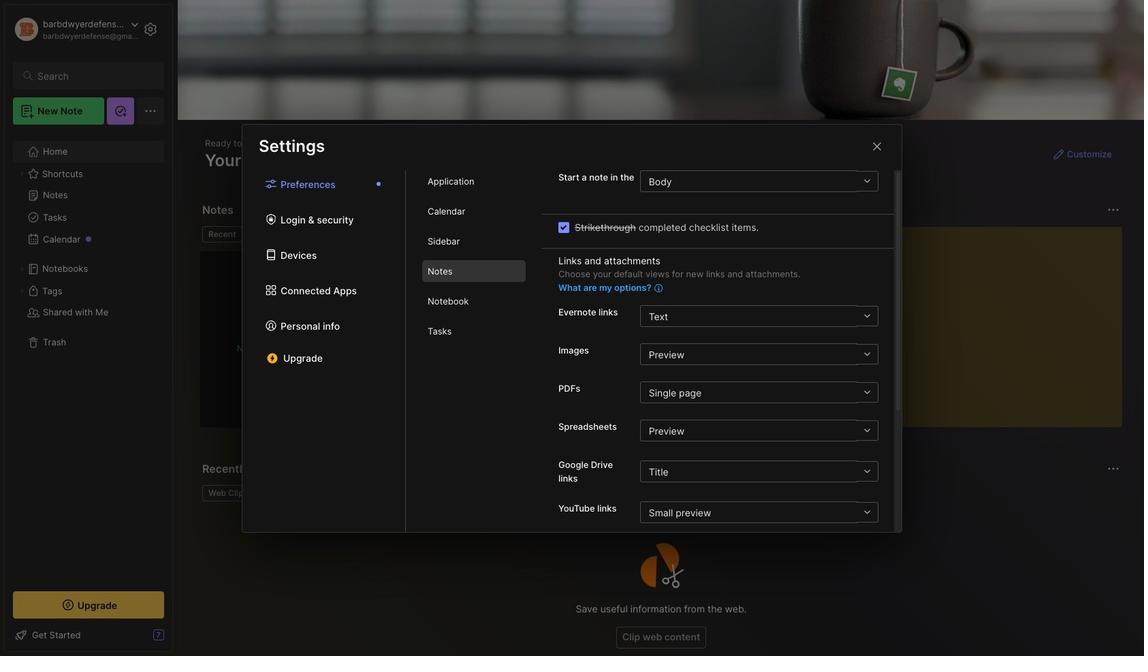 Task type: locate. For each thing, give the bounding box(es) containing it.
None search field
[[37, 67, 152, 84]]

none search field inside main element
[[37, 67, 152, 84]]

Choose default view option for Images field
[[640, 343, 879, 365]]

tree
[[5, 133, 172, 579]]

Start a new note in the body or title. field
[[640, 170, 879, 192]]

settings image
[[142, 21, 159, 37]]

tab list
[[243, 170, 406, 532], [406, 170, 542, 532], [202, 226, 805, 243]]

Select30 checkbox
[[559, 222, 570, 233]]

tab
[[422, 170, 526, 192], [422, 200, 526, 222], [202, 226, 242, 243], [248, 226, 303, 243], [422, 230, 526, 252], [422, 260, 526, 282], [422, 290, 526, 312], [422, 320, 526, 342], [202, 485, 254, 501]]

Start writing… text field
[[838, 227, 1122, 416]]

Choose default view option for Spreadsheets field
[[640, 420, 879, 441]]



Task type: describe. For each thing, give the bounding box(es) containing it.
expand notebooks image
[[18, 265, 26, 273]]

close image
[[869, 138, 886, 154]]

Choose default view option for YouTube links field
[[640, 501, 879, 523]]

main element
[[0, 0, 177, 656]]

Choose default view option for Google Drive links field
[[640, 461, 879, 482]]

Search text field
[[37, 69, 152, 82]]

Choose default view option for Evernote links field
[[640, 305, 879, 327]]

tree inside main element
[[5, 133, 172, 579]]

Choose default view option for PDFs field
[[640, 382, 879, 403]]

expand tags image
[[18, 287, 26, 295]]



Task type: vqa. For each thing, say whether or not it's contained in the screenshot.
row group
no



